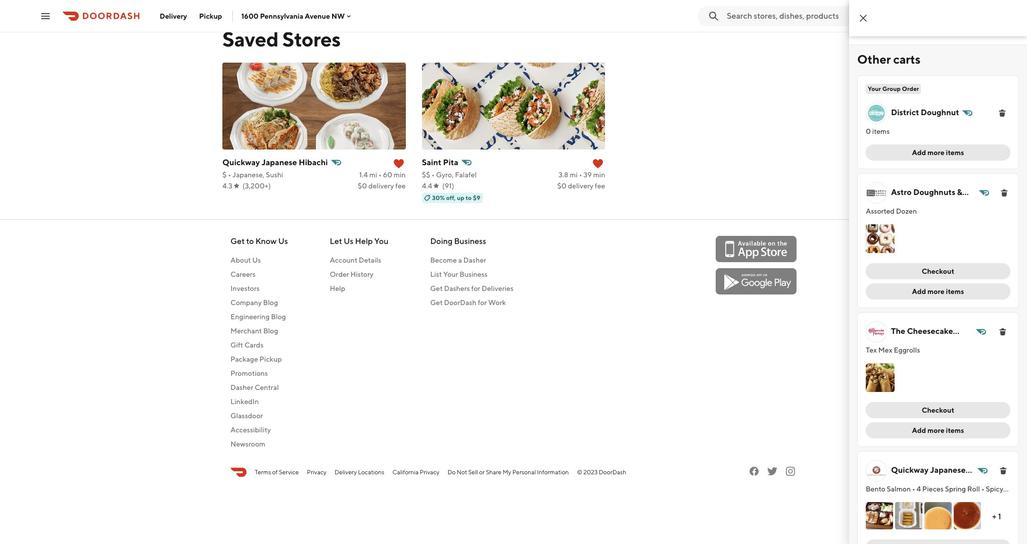 Task type: locate. For each thing, give the bounding box(es) containing it.
add for cheesecake
[[912, 427, 926, 435]]

1 vertical spatial doordash
[[599, 469, 627, 476]]

1 vertical spatial help
[[330, 285, 345, 293]]

doordash inside get doordash for work link
[[444, 299, 477, 307]]

1 add more items from the top
[[912, 149, 964, 157]]

min for quickway japanese hibachi
[[394, 171, 406, 179]]

know
[[256, 237, 277, 246]]

0 vertical spatial add more items
[[912, 149, 964, 157]]

2 vertical spatial add more items button
[[866, 423, 1011, 439]]

&
[[957, 188, 963, 197]]

$​0 down "1.4"
[[358, 182, 367, 190]]

1 fee from the left
[[395, 182, 406, 190]]

quickway japanese hibachi up (sriracha)
[[891, 466, 966, 487]]

• right $$
[[432, 171, 435, 179]]

0 horizontal spatial delivery
[[368, 182, 394, 190]]

1 checkout link from the top
[[866, 264, 1011, 280]]

dasher central link
[[231, 383, 288, 393]]

for up get doordash for work link
[[471, 285, 480, 293]]

checkout for the cheesecake factory
[[922, 407, 955, 415]]

0 vertical spatial hibachi
[[299, 158, 328, 167]]

japanese
[[262, 158, 297, 167], [930, 466, 966, 475]]

•
[[228, 171, 231, 179], [379, 171, 382, 179], [432, 171, 435, 179], [579, 171, 582, 179], [912, 486, 915, 494], [982, 486, 985, 494], [885, 496, 888, 504], [957, 496, 960, 504]]

$​0 delivery fee
[[358, 182, 406, 190], [557, 182, 605, 190]]

fee for saint pita
[[595, 182, 605, 190]]

business up become a dasher link
[[454, 237, 486, 246]]

3 add from the top
[[912, 427, 926, 435]]

0 horizontal spatial privacy
[[307, 469, 327, 476]]

get
[[231, 237, 245, 246], [430, 285, 443, 293], [430, 299, 443, 307]]

0 horizontal spatial quickway japanese hibachi
[[222, 158, 328, 167]]

1 delivery from the left
[[368, 182, 394, 190]]

0 vertical spatial for
[[471, 285, 480, 293]]

privacy right service at the bottom of the page
[[307, 469, 327, 476]]

+ 1
[[993, 512, 1001, 522]]

fee down 1.4 mi • 60 min
[[395, 182, 406, 190]]

2 add more items link from the top
[[866, 284, 1011, 300]]

fee
[[395, 182, 406, 190], [595, 182, 605, 190]]

1 privacy from the left
[[307, 469, 327, 476]]

1.4 mi • 60 min
[[359, 171, 406, 179]]

1 vertical spatial checkout
[[922, 407, 955, 415]]

careers link
[[231, 269, 288, 280]]

1 vertical spatial dasher
[[231, 384, 253, 392]]

2 vertical spatial delete saved cart image
[[1000, 467, 1008, 475]]

1 horizontal spatial $​0 delivery fee
[[557, 182, 605, 190]]

bento
[[866, 486, 886, 494]]

central
[[255, 384, 279, 392]]

spicy mayo image
[[925, 503, 952, 530]]

quickway japanese hibachi up 'sushi'
[[222, 158, 328, 167]]

0 vertical spatial to
[[466, 194, 472, 202]]

to left the know
[[246, 237, 254, 246]]

checkout for astro doughnuts & fried chicken
[[922, 268, 955, 276]]

do
[[448, 469, 456, 476]]

1 horizontal spatial fee
[[595, 182, 605, 190]]

$​0 delivery fee down 1.4 mi • 60 min
[[358, 182, 406, 190]]

for for doordash
[[478, 299, 487, 307]]

1 checkout from the top
[[922, 268, 955, 276]]

4.3
[[222, 182, 232, 190]]

0 vertical spatial add
[[912, 149, 926, 157]]

2 fee from the left
[[595, 182, 605, 190]]

japanese up 'sushi'
[[262, 158, 297, 167]]

1 vertical spatial add more items link
[[866, 284, 1011, 300]]

$ • japanese, sushi
[[222, 171, 283, 179]]

1 $​0 delivery fee from the left
[[358, 182, 406, 190]]

to left $9
[[466, 194, 472, 202]]

items for add more items link associated with cheesecake
[[946, 427, 964, 435]]

more for cheesecake
[[928, 427, 945, 435]]

2 vertical spatial add more items link
[[866, 423, 1011, 439]]

1 vertical spatial checkout link
[[866, 403, 1011, 419]]

gift cards link
[[231, 340, 288, 350]]

0 vertical spatial help
[[355, 237, 373, 246]]

• right roll
[[982, 486, 985, 494]]

package pickup link
[[231, 354, 288, 365]]

get doordash for work
[[430, 299, 506, 307]]

get for get doordash for work
[[430, 299, 443, 307]]

0 horizontal spatial japanese
[[262, 158, 297, 167]]

order down account
[[330, 270, 349, 279]]

0 horizontal spatial mi
[[369, 171, 377, 179]]

japanese up spring
[[930, 466, 966, 475]]

blog for company blog
[[263, 299, 278, 307]]

get dashers for deliveries
[[430, 285, 514, 293]]

2 delivery from the left
[[568, 182, 594, 190]]

1 horizontal spatial min
[[593, 171, 605, 179]]

2 horizontal spatial us
[[344, 237, 354, 246]]

delivery for delivery
[[160, 12, 187, 20]]

mi for quickway japanese hibachi
[[369, 171, 377, 179]]

for
[[471, 285, 480, 293], [478, 299, 487, 307]]

business
[[454, 237, 486, 246], [460, 270, 488, 279]]

min down click to remove this store from your saved list image
[[593, 171, 605, 179]]

dasher up list your business link on the left
[[464, 256, 486, 264]]

1 vertical spatial pickup
[[260, 355, 282, 364]]

0 horizontal spatial us
[[252, 256, 261, 264]]

doordash down dashers on the left
[[444, 299, 477, 307]]

engineering blog
[[231, 313, 286, 321]]

$​0 delivery fee down 3.8 mi • 39 min
[[557, 182, 605, 190]]

min for saint pita
[[593, 171, 605, 179]]

open menu image
[[39, 10, 52, 22]]

delivery
[[160, 12, 187, 20], [335, 469, 357, 476]]

business up get dashers for deliveries link
[[460, 270, 488, 279]]

1 mi from the left
[[369, 171, 377, 179]]

privacy left do
[[420, 469, 440, 476]]

1 vertical spatial quickway
[[891, 466, 929, 475]]

delivery left pickup "button"
[[160, 12, 187, 20]]

a
[[458, 256, 462, 264]]

2 vertical spatial get
[[430, 299, 443, 307]]

order right group
[[902, 85, 919, 93]]

0 horizontal spatial pickup
[[199, 12, 222, 20]]

mi
[[369, 171, 377, 179], [570, 171, 578, 179]]

blog up engineering blog link
[[263, 299, 278, 307]]

0 horizontal spatial $​0
[[358, 182, 367, 190]]

0 vertical spatial japanese
[[262, 158, 297, 167]]

1 vertical spatial to
[[246, 237, 254, 246]]

1600 pennsylvania avenue nw button
[[241, 12, 353, 20]]

add more items for doughnuts
[[912, 288, 964, 296]]

order
[[902, 85, 919, 93], [330, 270, 349, 279]]

1 vertical spatial delivery
[[335, 469, 357, 476]]

help left you
[[355, 237, 373, 246]]

1 vertical spatial business
[[460, 270, 488, 279]]

package pickup
[[231, 355, 282, 364]]

sushi
[[266, 171, 283, 179]]

0 vertical spatial pickup
[[199, 12, 222, 20]]

0 items
[[866, 127, 890, 135]]

0 vertical spatial business
[[454, 237, 486, 246]]

add for doughnuts
[[912, 288, 926, 296]]

assorted dozen
[[866, 207, 917, 215]]

2 mi from the left
[[570, 171, 578, 179]]

0 horizontal spatial your
[[443, 270, 458, 279]]

2 checkout link from the top
[[866, 403, 1011, 419]]

0 vertical spatial your
[[868, 85, 881, 93]]

1 horizontal spatial quickway japanese hibachi
[[891, 466, 966, 487]]

yummy
[[961, 496, 986, 504]]

mi right "1.4"
[[369, 171, 377, 179]]

delivery left locations
[[335, 469, 357, 476]]

0 vertical spatial checkout link
[[866, 264, 1011, 280]]

to
[[466, 194, 472, 202], [246, 237, 254, 246]]

investors link
[[231, 284, 288, 294]]

1 vertical spatial add more items
[[912, 288, 964, 296]]

items for add more items link corresponding to doughnuts
[[946, 288, 964, 296]]

1 horizontal spatial privacy
[[420, 469, 440, 476]]

1 vertical spatial more
[[928, 288, 945, 296]]

tex mex eggrolls image
[[866, 364, 895, 393]]

privacy
[[307, 469, 327, 476], [420, 469, 440, 476]]

quickway up 4
[[891, 466, 929, 475]]

0 vertical spatial add more items button
[[866, 145, 1011, 161]]

quickway
[[222, 158, 260, 167], [891, 466, 929, 475]]

pickup right "delivery" button
[[199, 12, 222, 20]]

the cheesecake factory
[[891, 327, 953, 347]]

1 vertical spatial order
[[330, 270, 349, 279]]

delete saved cart image for cheesecake
[[999, 328, 1007, 336]]

0 horizontal spatial fee
[[395, 182, 406, 190]]

0 horizontal spatial order
[[330, 270, 349, 279]]

more for doughnuts
[[928, 288, 945, 296]]

pennsylvania
[[260, 12, 303, 20]]

of
[[272, 469, 278, 476]]

sauce down spicy
[[987, 496, 1007, 504]]

delivery for delivery locations
[[335, 469, 357, 476]]

1 horizontal spatial sauce
[[987, 496, 1007, 504]]

2 add from the top
[[912, 288, 926, 296]]

items
[[872, 127, 890, 135], [946, 149, 964, 157], [946, 288, 964, 296], [946, 427, 964, 435]]

do not sell or share my personal information link
[[448, 468, 569, 477]]

min
[[394, 171, 406, 179], [593, 171, 605, 179]]

get for get dashers for deliveries
[[430, 285, 443, 293]]

1 horizontal spatial mi
[[570, 171, 578, 179]]

fee down 3.8 mi • 39 min
[[595, 182, 605, 190]]

off,
[[446, 194, 456, 202]]

us for about us
[[252, 256, 261, 264]]

delivery inside button
[[160, 12, 187, 20]]

1 vertical spatial delete saved cart image
[[999, 328, 1007, 336]]

become a dasher link
[[430, 255, 514, 265]]

2 $​0 delivery fee from the left
[[557, 182, 605, 190]]

assorted dozen image
[[866, 224, 895, 253]]

0 vertical spatial blog
[[263, 299, 278, 307]]

1 vertical spatial for
[[478, 299, 487, 307]]

falafel
[[455, 171, 477, 179]]

1 horizontal spatial $​0
[[557, 182, 567, 190]]

fee for quickway japanese hibachi
[[395, 182, 406, 190]]

0 horizontal spatial sauce
[[903, 496, 923, 504]]

0 vertical spatial add more items link
[[866, 145, 1011, 161]]

1 horizontal spatial pickup
[[260, 355, 282, 364]]

delete saved cart image
[[1001, 189, 1009, 197]]

1 $​0 from the left
[[358, 182, 367, 190]]

quickway japanese hibachi
[[222, 158, 328, 167], [891, 466, 966, 487]]

1 sauce from the left
[[903, 496, 923, 504]]

quickway up 'japanese,'
[[222, 158, 260, 167]]

2 $​0 from the left
[[557, 182, 567, 190]]

0 vertical spatial delete saved cart image
[[999, 109, 1007, 117]]

astro
[[891, 188, 912, 197]]

1 vertical spatial blog
[[271, 313, 286, 321]]

$$
[[422, 171, 430, 179]]

1 horizontal spatial delivery
[[568, 182, 594, 190]]

pickup inside pickup "button"
[[199, 12, 222, 20]]

1 horizontal spatial your
[[868, 85, 881, 93]]

1 horizontal spatial delivery
[[335, 469, 357, 476]]

saint
[[422, 158, 441, 167]]

1 vertical spatial add more items button
[[866, 284, 1011, 300]]

get dashers for deliveries link
[[430, 284, 514, 294]]

0 vertical spatial doordash
[[444, 299, 477, 307]]

0 horizontal spatial min
[[394, 171, 406, 179]]

delivery locations link
[[335, 468, 384, 477]]

0 vertical spatial quickway japanese hibachi
[[222, 158, 328, 167]]

2 checkout from the top
[[922, 407, 955, 415]]

add more items for cheesecake
[[912, 427, 964, 435]]

checkout link for astro doughnuts & fried chicken
[[866, 264, 1011, 280]]

your
[[868, 85, 881, 93], [443, 270, 458, 279]]

1 horizontal spatial help
[[355, 237, 373, 246]]

1 horizontal spatial order
[[902, 85, 919, 93]]

2 more from the top
[[928, 288, 945, 296]]

0 horizontal spatial delivery
[[160, 12, 187, 20]]

0 vertical spatial delivery
[[160, 12, 187, 20]]

1 add more items link from the top
[[866, 145, 1011, 161]]

pickup
[[199, 12, 222, 20], [260, 355, 282, 364]]

1 horizontal spatial dasher
[[464, 256, 486, 264]]

1 horizontal spatial hibachi
[[891, 477, 921, 487]]

delete saved cart image for japanese
[[1000, 467, 1008, 475]]

hot
[[890, 496, 902, 504]]

doordash right 2023
[[599, 469, 627, 476]]

details
[[359, 256, 381, 264]]

2 min from the left
[[593, 171, 605, 179]]

1 vertical spatial hibachi
[[891, 477, 921, 487]]

2 vertical spatial more
[[928, 427, 945, 435]]

0 horizontal spatial hibachi
[[299, 158, 328, 167]]

3 more from the top
[[928, 427, 945, 435]]

0 vertical spatial checkout
[[922, 268, 955, 276]]

2 privacy from the left
[[420, 469, 440, 476]]

pickup down "gift cards" link
[[260, 355, 282, 364]]

district
[[891, 108, 919, 117]]

sauce down 4
[[903, 496, 923, 504]]

1 horizontal spatial to
[[466, 194, 472, 202]]

0 horizontal spatial $​0 delivery fee
[[358, 182, 406, 190]]

1 vertical spatial japanese
[[930, 466, 966, 475]]

delivery down 1.4 mi • 60 min
[[368, 182, 394, 190]]

0 vertical spatial dasher
[[464, 256, 486, 264]]

©
[[577, 469, 582, 476]]

0 vertical spatial quickway
[[222, 158, 260, 167]]

close image
[[857, 12, 870, 24]]

pieces
[[923, 486, 944, 494]]

0 vertical spatial more
[[928, 149, 945, 157]]

us up the careers link
[[252, 256, 261, 264]]

1 horizontal spatial japanese
[[930, 466, 966, 475]]

mi right 3.8
[[570, 171, 578, 179]]

service
[[279, 469, 299, 476]]

for left work
[[478, 299, 487, 307]]

your left group
[[868, 85, 881, 93]]

about us
[[231, 256, 261, 264]]

blog down engineering blog link
[[263, 327, 278, 335]]

3 add more items link from the top
[[866, 423, 1011, 439]]

dashers
[[444, 285, 470, 293]]

2 vertical spatial add
[[912, 427, 926, 435]]

order history link
[[330, 269, 389, 280]]

delivery down 3.8 mi • 39 min
[[568, 182, 594, 190]]

3 add more items from the top
[[912, 427, 964, 435]]

us right let
[[344, 237, 354, 246]]

2 add more items from the top
[[912, 288, 964, 296]]

© 2023 doordash
[[577, 469, 627, 476]]

$​0 delivery fee for saint pita
[[557, 182, 605, 190]]

hot sauce (sriracha) image
[[954, 503, 981, 530]]

help down order history at the left of the page
[[330, 285, 345, 293]]

account
[[330, 256, 357, 264]]

your right list
[[443, 270, 458, 279]]

1 vertical spatial add
[[912, 288, 926, 296]]

california privacy link
[[393, 468, 440, 477]]

min down click to remove this store from your saved list icon
[[394, 171, 406, 179]]

0 horizontal spatial help
[[330, 285, 345, 293]]

30% off, up to $9
[[432, 194, 481, 202]]

2 add more items button from the top
[[866, 284, 1011, 300]]

3 add more items button from the top
[[866, 423, 1011, 439]]

2 vertical spatial blog
[[263, 327, 278, 335]]

$​0 down 3.8
[[557, 182, 567, 190]]

account details
[[330, 256, 381, 264]]

• down spring
[[957, 496, 960, 504]]

0 horizontal spatial doordash
[[444, 299, 477, 307]]

2 vertical spatial add more items
[[912, 427, 964, 435]]

blog
[[263, 299, 278, 307], [271, 313, 286, 321], [263, 327, 278, 335]]

hibachi
[[299, 158, 328, 167], [891, 477, 921, 487]]

delete saved cart image
[[999, 109, 1007, 117], [999, 328, 1007, 336], [1000, 467, 1008, 475]]

1 vertical spatial get
[[430, 285, 443, 293]]

• left the 60
[[379, 171, 382, 179]]

(sriracha)
[[925, 496, 956, 504]]

1 min from the left
[[394, 171, 406, 179]]

1 horizontal spatial us
[[278, 237, 288, 246]]

us right the know
[[278, 237, 288, 246]]

0 vertical spatial get
[[231, 237, 245, 246]]

dasher up linkedin
[[231, 384, 253, 392]]

blog down company blog link
[[271, 313, 286, 321]]

help
[[355, 237, 373, 246], [330, 285, 345, 293]]

promotions link
[[231, 369, 288, 379]]



Task type: vqa. For each thing, say whether or not it's contained in the screenshot.
Cheesecake
yes



Task type: describe. For each thing, give the bounding box(es) containing it.
3.8 mi • 39 min
[[559, 171, 605, 179]]

0 horizontal spatial to
[[246, 237, 254, 246]]

fried
[[891, 199, 911, 208]]

locations
[[358, 469, 384, 476]]

engineering blog link
[[231, 312, 288, 322]]

doordash on facebook image
[[748, 466, 760, 478]]

mi for saint pita
[[570, 171, 578, 179]]

merchant blog link
[[231, 326, 288, 336]]

account details link
[[330, 255, 389, 265]]

list
[[430, 270, 442, 279]]

doordash on twitter image
[[766, 466, 779, 478]]

• left 39
[[579, 171, 582, 179]]

my
[[503, 469, 511, 476]]

factory
[[891, 338, 920, 347]]

4 pieces spring roll image
[[895, 503, 923, 530]]

tex mex eggrolls
[[866, 346, 920, 355]]

eggrolls
[[894, 346, 920, 355]]

sell
[[468, 469, 478, 476]]

company blog link
[[231, 298, 288, 308]]

mex
[[879, 346, 893, 355]]

items for first add more items link from the top of the page
[[946, 149, 964, 157]]

checkout link for the cheesecake factory
[[866, 403, 1011, 419]]

blog for merchant blog
[[263, 327, 278, 335]]

about
[[231, 256, 251, 264]]

company
[[231, 299, 262, 307]]

nw
[[332, 12, 345, 20]]

assorted
[[866, 207, 895, 215]]

for for dashers
[[471, 285, 480, 293]]

you
[[374, 237, 389, 246]]

pickup inside package pickup link
[[260, 355, 282, 364]]

add more items button for cheesecake
[[866, 423, 1011, 439]]

0 horizontal spatial dasher
[[231, 384, 253, 392]]

order history
[[330, 270, 374, 279]]

1 add more items button from the top
[[866, 145, 1011, 161]]

doordash on instagram image
[[785, 466, 797, 478]]

delivery for quickway japanese hibachi
[[368, 182, 394, 190]]

information
[[537, 469, 569, 476]]

help link
[[330, 284, 389, 294]]

1 add from the top
[[912, 149, 926, 157]]

$​0 for saint pita
[[557, 182, 567, 190]]

add more items link for doughnuts
[[866, 284, 1011, 300]]

$​0 for quickway japanese hibachi
[[358, 182, 367, 190]]

delete saved cart image for doughnut
[[999, 109, 1007, 117]]

linkedin link
[[231, 397, 288, 407]]

about us link
[[231, 255, 288, 265]]

• right $
[[228, 171, 231, 179]]

engineering
[[231, 313, 270, 321]]

click to remove this store from your saved list image
[[393, 158, 405, 170]]

60
[[383, 171, 392, 179]]

1600
[[241, 12, 259, 20]]

not
[[457, 469, 467, 476]]

3.8
[[559, 171, 569, 179]]

history
[[351, 270, 374, 279]]

4.4
[[422, 182, 432, 190]]

cards
[[245, 341, 264, 349]]

delivery for saint pita
[[568, 182, 594, 190]]

get for get to know us
[[231, 237, 245, 246]]

saved stores
[[222, 27, 341, 51]]

gift cards
[[231, 341, 264, 349]]

0
[[866, 127, 871, 135]]

merchant
[[231, 327, 262, 335]]

accessibility
[[231, 426, 271, 434]]

personal
[[513, 469, 536, 476]]

add more items link for cheesecake
[[866, 423, 1011, 439]]

list your business link
[[430, 269, 514, 280]]

$$ • gyro, falafel
[[422, 171, 477, 179]]

4
[[917, 486, 921, 494]]

the
[[891, 327, 906, 336]]

avenue
[[305, 12, 330, 20]]

cheesecake
[[907, 327, 953, 336]]

• left the hot
[[885, 496, 888, 504]]

investors
[[231, 285, 260, 293]]

us for let us help you
[[344, 237, 354, 246]]

tex
[[866, 346, 877, 355]]

street corn image
[[859, 6, 890, 36]]

2 sauce from the left
[[987, 496, 1007, 504]]

delivery locations
[[335, 469, 384, 476]]

let us help you
[[330, 237, 389, 246]]

get to know us
[[231, 237, 288, 246]]

mayo
[[866, 496, 884, 504]]

careers
[[231, 270, 256, 279]]

accessibility link
[[231, 425, 288, 435]]

1 horizontal spatial quickway
[[891, 466, 929, 475]]

doing
[[430, 237, 453, 246]]

(91)
[[442, 182, 454, 190]]

newsroom
[[231, 440, 265, 448]]

up
[[457, 194, 465, 202]]

0 vertical spatial order
[[902, 85, 919, 93]]

1 more from the top
[[928, 149, 945, 157]]

(3,200+)
[[243, 182, 271, 190]]

1 horizontal spatial doordash
[[599, 469, 627, 476]]

$​0 delivery fee for quickway japanese hibachi
[[358, 182, 406, 190]]

other carts
[[857, 52, 921, 66]]

add more items button for doughnuts
[[866, 284, 1011, 300]]

1 vertical spatial your
[[443, 270, 458, 279]]

saved
[[222, 27, 279, 51]]

pickup button
[[193, 8, 228, 24]]

39
[[584, 171, 592, 179]]

terms of service link
[[255, 468, 299, 477]]

$9
[[473, 194, 481, 202]]

japanese,
[[232, 171, 265, 179]]

merchant blog
[[231, 327, 278, 335]]

terms of service
[[255, 469, 299, 476]]

• left 4
[[912, 486, 915, 494]]

doughnuts
[[914, 188, 956, 197]]

1 vertical spatial quickway japanese hibachi
[[891, 466, 966, 487]]

or
[[479, 469, 485, 476]]

promotions
[[231, 370, 268, 378]]

blog for engineering blog
[[271, 313, 286, 321]]

saint pita
[[422, 158, 458, 167]]

stores
[[282, 27, 341, 51]]

district doughnut
[[891, 108, 959, 117]]

2023
[[584, 469, 598, 476]]

become a dasher
[[430, 256, 486, 264]]

privacy link
[[307, 468, 327, 477]]

bento salmon image
[[866, 503, 893, 530]]

0 horizontal spatial quickway
[[222, 158, 260, 167]]

1600 pennsylvania avenue nw
[[241, 12, 345, 20]]

dozen
[[896, 207, 917, 215]]

click to remove this store from your saved list image
[[592, 158, 604, 170]]

pita
[[443, 158, 458, 167]]



